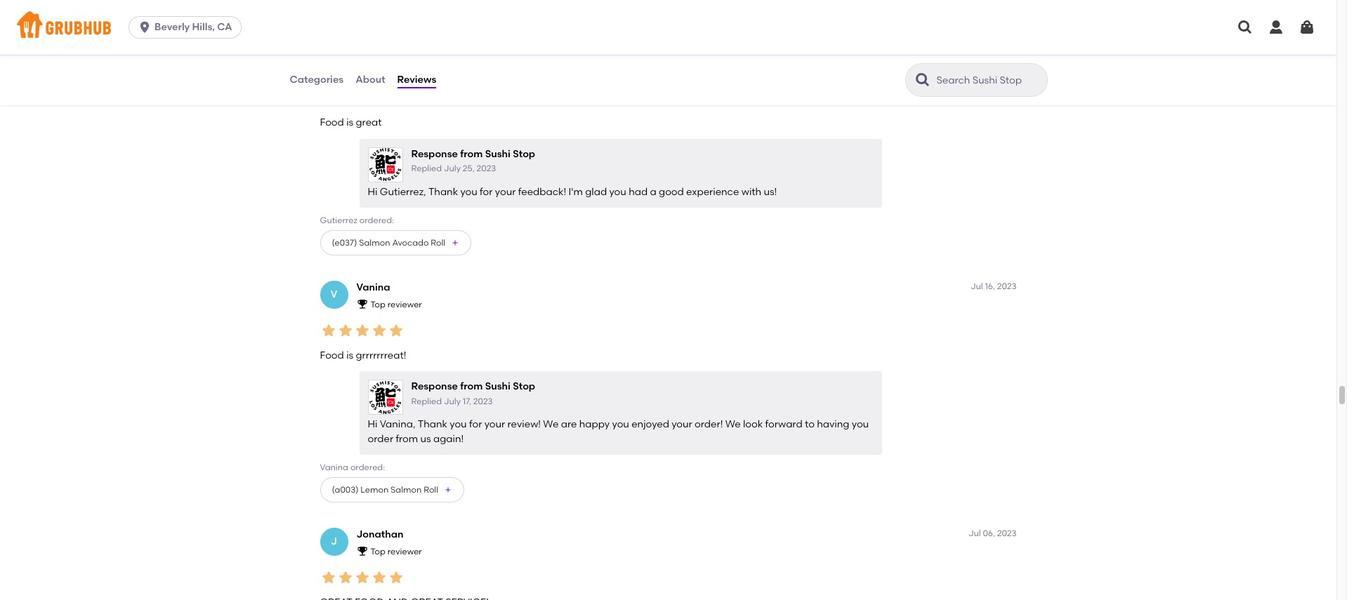 Task type: describe. For each thing, give the bounding box(es) containing it.
1 vertical spatial salmon
[[391, 486, 422, 495]]

from for review!
[[460, 381, 483, 393]]

06,
[[984, 529, 996, 539]]

look
[[744, 419, 763, 431]]

vanina for vanina
[[357, 282, 390, 294]]

review!
[[508, 419, 541, 431]]

response from sushi stop replied july 25, 2023
[[411, 148, 536, 174]]

replied for vanina,
[[411, 397, 442, 407]]

thank for gutierrez,
[[429, 186, 458, 198]]

you left had
[[610, 186, 627, 198]]

jul 06, 2023
[[969, 529, 1017, 539]]

response for vanina,
[[411, 381, 458, 393]]

categories button
[[289, 55, 344, 105]]

svg image
[[1269, 19, 1285, 36]]

avocado
[[392, 238, 429, 248]]

v
[[331, 289, 338, 301]]

reviews button
[[397, 55, 437, 105]]

reviewer for gutierrez
[[388, 67, 422, 77]]

with
[[742, 186, 762, 198]]

beverly
[[155, 21, 190, 33]]

2023 for vanina
[[998, 282, 1017, 292]]

2023 for jonathan
[[998, 529, 1017, 539]]

2023 inside the response from sushi stop replied july 17, 2023
[[474, 397, 493, 407]]

vanina for vanina ordered:
[[320, 463, 349, 473]]

trophy icon image for gutierrez
[[357, 65, 368, 76]]

beverly hills, ca button
[[129, 16, 247, 39]]

top reviewer for vanina
[[371, 300, 422, 310]]

gutierrez,
[[380, 186, 426, 198]]

gutierrez for gutierrez
[[357, 49, 401, 61]]

2 we from the left
[[726, 419, 741, 431]]

you down 25,
[[461, 186, 478, 198]]

sushi stop logo image for vanina,
[[370, 382, 401, 415]]

hi for hi gutierrez, thank you for your feedback! i'm glad you had a good experience with us!
[[368, 186, 378, 198]]

hills,
[[192, 21, 215, 33]]

order
[[368, 433, 394, 445]]

(e037) salmon avocado roll button
[[320, 231, 472, 256]]

Search Sushi Stop search field
[[936, 74, 1043, 87]]

happy
[[580, 419, 610, 431]]

hi vanina, thank you for your review! we are happy you enjoyed your order! we look forward to having you order from us again!
[[368, 419, 869, 445]]

your for feedback!
[[495, 186, 516, 198]]

great
[[356, 117, 382, 129]]

roll for vanina,
[[424, 486, 439, 495]]

about
[[356, 74, 386, 86]]

jul for hi vanina, thank you for your review! we are happy you enjoyed your order! we look forward to having you order from us again!
[[971, 282, 984, 292]]

forward
[[766, 419, 803, 431]]

from for feedback!
[[460, 148, 483, 160]]

again!
[[434, 433, 464, 445]]

are
[[561, 419, 577, 431]]

ca
[[217, 21, 232, 33]]

food for food is great
[[320, 117, 344, 129]]

jul 23, 2023
[[970, 49, 1017, 59]]

enjoyed
[[632, 419, 670, 431]]

glad
[[586, 186, 607, 198]]

top for gutierrez
[[371, 67, 386, 77]]

is for grrrrrrreat!
[[347, 350, 354, 362]]

having
[[818, 419, 850, 431]]

response from sushi stop replied july 17, 2023
[[411, 381, 536, 407]]

roll for gutierrez,
[[431, 238, 446, 248]]

(a003)
[[332, 486, 359, 495]]

2023 inside response from sushi stop replied july 25, 2023
[[477, 164, 496, 174]]

2023 for gutierrez
[[998, 49, 1017, 59]]

main navigation navigation
[[0, 0, 1337, 55]]

2 horizontal spatial svg image
[[1299, 19, 1316, 36]]

gutierrez ordered:
[[320, 216, 394, 226]]

response for gutierrez,
[[411, 148, 458, 160]]

trophy icon image for jonathan
[[357, 546, 368, 557]]

reviewer for jonathan
[[388, 547, 422, 557]]



Task type: locate. For each thing, give the bounding box(es) containing it.
0 vertical spatial response
[[411, 148, 458, 160]]

0 horizontal spatial svg image
[[138, 20, 152, 34]]

1 horizontal spatial salmon
[[391, 486, 422, 495]]

your left feedback!
[[495, 186, 516, 198]]

0 vertical spatial hi
[[368, 186, 378, 198]]

svg image
[[1238, 19, 1254, 36], [1299, 19, 1316, 36], [138, 20, 152, 34]]

sushi for feedback!
[[485, 148, 511, 160]]

j
[[331, 536, 337, 548]]

top right v
[[371, 300, 386, 310]]

(e037)
[[332, 238, 357, 248]]

1 vertical spatial thank
[[418, 419, 448, 431]]

2023 right 16,
[[998, 282, 1017, 292]]

2 vertical spatial top
[[371, 547, 386, 557]]

2 vertical spatial trophy icon image
[[357, 546, 368, 557]]

food left great on the left of the page
[[320, 117, 344, 129]]

a
[[650, 186, 657, 198]]

1 response from the top
[[411, 148, 458, 160]]

1 horizontal spatial svg image
[[1238, 19, 1254, 36]]

your
[[495, 186, 516, 198], [485, 419, 505, 431], [672, 419, 693, 431]]

1 horizontal spatial vanina
[[357, 282, 390, 294]]

sushi for review!
[[485, 381, 511, 393]]

roll
[[431, 238, 446, 248], [424, 486, 439, 495]]

july left 25,
[[444, 164, 461, 174]]

top left reviews
[[371, 67, 386, 77]]

had
[[629, 186, 648, 198]]

for for review!
[[469, 419, 482, 431]]

svg image right svg icon in the right of the page
[[1299, 19, 1316, 36]]

for inside hi vanina, thank you for your review! we are happy you enjoyed your order! we look forward to having you order from us again!
[[469, 419, 482, 431]]

3 top reviewer from the top
[[371, 547, 422, 557]]

to
[[805, 419, 815, 431]]

gutierrez for gutierrez ordered:
[[320, 216, 358, 226]]

0 vertical spatial thank
[[429, 186, 458, 198]]

0 horizontal spatial salmon
[[359, 238, 390, 248]]

1 top from the top
[[371, 67, 386, 77]]

1 vertical spatial gutierrez
[[320, 216, 358, 226]]

reviewer up grrrrrrreat!
[[388, 300, 422, 310]]

thank up "us" at the bottom left of the page
[[418, 419, 448, 431]]

from
[[460, 148, 483, 160], [460, 381, 483, 393], [396, 433, 418, 445]]

stop for review!
[[513, 381, 536, 393]]

0 vertical spatial roll
[[431, 238, 446, 248]]

trophy icon image right v
[[357, 298, 368, 310]]

ordered:
[[360, 216, 394, 226], [351, 463, 385, 473]]

1 july from the top
[[444, 164, 461, 174]]

1 vertical spatial trophy icon image
[[357, 298, 368, 310]]

stop up feedback!
[[513, 148, 536, 160]]

response up gutierrez, at the left top of page
[[411, 148, 458, 160]]

top for vanina
[[371, 300, 386, 310]]

3 trophy icon image from the top
[[357, 546, 368, 557]]

food is grrrrrrreat!
[[320, 350, 406, 362]]

2023
[[998, 49, 1017, 59], [477, 164, 496, 174], [998, 282, 1017, 292], [474, 397, 493, 407], [998, 529, 1017, 539]]

reviewer right about
[[388, 67, 422, 77]]

food left grrrrrrreat!
[[320, 350, 344, 362]]

0 vertical spatial reviewer
[[388, 67, 422, 77]]

we left are
[[544, 419, 559, 431]]

for down response from sushi stop replied july 25, 2023
[[480, 186, 493, 198]]

is left great on the left of the page
[[347, 117, 354, 129]]

july inside the response from sushi stop replied july 17, 2023
[[444, 397, 461, 407]]

2 stop from the top
[[513, 381, 536, 393]]

vanina,
[[380, 419, 416, 431]]

jul for hi gutierrez, thank you for your feedback! i'm glad you had a good experience with us!
[[970, 49, 982, 59]]

1 food from the top
[[320, 117, 344, 129]]

0 horizontal spatial we
[[544, 419, 559, 431]]

roll down "us" at the bottom left of the page
[[424, 486, 439, 495]]

2 food from the top
[[320, 350, 344, 362]]

jul 16, 2023
[[971, 282, 1017, 292]]

0 vertical spatial july
[[444, 164, 461, 174]]

for
[[480, 186, 493, 198], [469, 419, 482, 431]]

svg image left svg icon in the right of the page
[[1238, 19, 1254, 36]]

sushi stop logo image up "vanina,"
[[370, 382, 401, 415]]

top reviewer up grrrrrrreat!
[[371, 300, 422, 310]]

1 vertical spatial replied
[[411, 397, 442, 407]]

2 is from the top
[[347, 350, 354, 362]]

thank for vanina,
[[418, 419, 448, 431]]

from inside hi vanina, thank you for your review! we are happy you enjoyed your order! we look forward to having you order from us again!
[[396, 433, 418, 445]]

reviewer down jonathan
[[388, 547, 422, 557]]

2 vertical spatial reviewer
[[388, 547, 422, 557]]

roll right avocado
[[431, 238, 446, 248]]

1 vertical spatial response
[[411, 381, 458, 393]]

is for great
[[347, 117, 354, 129]]

thank
[[429, 186, 458, 198], [418, 419, 448, 431]]

svg image inside beverly hills, ca button
[[138, 20, 152, 34]]

2023 right 23,
[[998, 49, 1017, 59]]

1 vertical spatial plus icon image
[[444, 487, 453, 495]]

2 sushi from the top
[[485, 381, 511, 393]]

(a003) lemon salmon roll
[[332, 486, 439, 495]]

salmon right lemon
[[391, 486, 422, 495]]

plus icon image inside (a003) lemon salmon roll button
[[444, 487, 453, 495]]

0 vertical spatial is
[[347, 117, 354, 129]]

sushi stop logo image up gutierrez, at the left top of page
[[370, 148, 401, 181]]

replied up "vanina,"
[[411, 397, 442, 407]]

plus icon image inside the (e037) salmon avocado roll button
[[451, 239, 460, 248]]

1 is from the top
[[347, 117, 354, 129]]

response
[[411, 148, 458, 160], [411, 381, 458, 393]]

plus icon image down the again!
[[444, 487, 453, 495]]

for down 17,
[[469, 419, 482, 431]]

1 vertical spatial is
[[347, 350, 354, 362]]

replied
[[411, 164, 442, 174], [411, 397, 442, 407]]

food for food is grrrrrrreat!
[[320, 350, 344, 362]]

trophy icon image
[[357, 65, 368, 76], [357, 298, 368, 310], [357, 546, 368, 557]]

1 stop from the top
[[513, 148, 536, 160]]

0 vertical spatial plus icon image
[[451, 239, 460, 248]]

(e037) salmon avocado roll
[[332, 238, 446, 248]]

0 vertical spatial stop
[[513, 148, 536, 160]]

ordered: for hi vanina, thank you for your review! we are happy you enjoyed your order! we look forward to having you order from us again!
[[351, 463, 385, 473]]

1 vertical spatial top
[[371, 300, 386, 310]]

food
[[320, 117, 344, 129], [320, 350, 344, 362]]

about button
[[355, 55, 386, 105]]

1 top reviewer from the top
[[371, 67, 422, 77]]

(a003) lemon salmon roll button
[[320, 478, 465, 503]]

july left 17,
[[444, 397, 461, 407]]

i'm
[[569, 186, 583, 198]]

stop
[[513, 148, 536, 160], [513, 381, 536, 393]]

2 vertical spatial jul
[[969, 529, 982, 539]]

1 sushi from the top
[[485, 148, 511, 160]]

plus icon image
[[451, 239, 460, 248], [444, 487, 453, 495]]

top reviewer down jonathan
[[371, 547, 422, 557]]

from down "vanina,"
[[396, 433, 418, 445]]

1 vertical spatial sushi stop logo image
[[370, 382, 401, 415]]

0 vertical spatial vanina
[[357, 282, 390, 294]]

2023 right 25,
[[477, 164, 496, 174]]

gutierrez
[[357, 49, 401, 61], [320, 216, 358, 226]]

plus icon image for vanina,
[[444, 487, 453, 495]]

star icon image
[[320, 89, 337, 106], [337, 89, 354, 106], [354, 89, 371, 106], [371, 89, 388, 106], [388, 89, 404, 106], [320, 322, 337, 339], [337, 322, 354, 339], [354, 322, 371, 339], [371, 322, 388, 339], [388, 322, 404, 339], [320, 570, 337, 587], [337, 570, 354, 587], [354, 570, 371, 587], [371, 570, 388, 587], [388, 570, 404, 587]]

salmon down gutierrez ordered:
[[359, 238, 390, 248]]

1 vertical spatial stop
[[513, 381, 536, 393]]

july
[[444, 164, 461, 174], [444, 397, 461, 407]]

jonathan
[[357, 529, 404, 541]]

replied for gutierrez,
[[411, 164, 442, 174]]

17,
[[463, 397, 472, 407]]

1 vertical spatial for
[[469, 419, 482, 431]]

3 reviewer from the top
[[388, 547, 422, 557]]

from up 17,
[[460, 381, 483, 393]]

top down jonathan
[[371, 547, 386, 557]]

svg image left the beverly
[[138, 20, 152, 34]]

1 vertical spatial hi
[[368, 419, 378, 431]]

july inside response from sushi stop replied july 25, 2023
[[444, 164, 461, 174]]

top for jonathan
[[371, 547, 386, 557]]

top reviewer for gutierrez
[[371, 67, 422, 77]]

sushi inside response from sushi stop replied july 25, 2023
[[485, 148, 511, 160]]

plus icon image for gutierrez,
[[451, 239, 460, 248]]

from inside response from sushi stop replied july 25, 2023
[[460, 148, 483, 160]]

ordered: for hi gutierrez, thank you for your feedback! i'm glad you had a good experience with us!
[[360, 216, 394, 226]]

search icon image
[[915, 72, 932, 89]]

3 top from the top
[[371, 547, 386, 557]]

hi up the order
[[368, 419, 378, 431]]

your left review!
[[485, 419, 505, 431]]

2023 right 06,
[[998, 529, 1017, 539]]

0 vertical spatial ordered:
[[360, 216, 394, 226]]

2 reviewer from the top
[[388, 300, 422, 310]]

sushi stop logo image for gutierrez,
[[370, 148, 401, 181]]

beverly hills, ca
[[155, 21, 232, 33]]

good
[[659, 186, 684, 198]]

2 trophy icon image from the top
[[357, 298, 368, 310]]

vanina right v
[[357, 282, 390, 294]]

thank right gutierrez, at the left top of page
[[429, 186, 458, 198]]

25,
[[463, 164, 475, 174]]

0 vertical spatial sushi
[[485, 148, 511, 160]]

jul left 06,
[[969, 529, 982, 539]]

us
[[421, 433, 431, 445]]

replied inside response from sushi stop replied july 25, 2023
[[411, 164, 442, 174]]

we
[[544, 419, 559, 431], [726, 419, 741, 431]]

0 vertical spatial food
[[320, 117, 344, 129]]

sushi inside the response from sushi stop replied july 17, 2023
[[485, 381, 511, 393]]

1 vertical spatial ordered:
[[351, 463, 385, 473]]

top reviewer
[[371, 67, 422, 77], [371, 300, 422, 310], [371, 547, 422, 557]]

july for gutierrez,
[[444, 164, 461, 174]]

your left order!
[[672, 419, 693, 431]]

food is great
[[320, 117, 382, 129]]

is left grrrrrrreat!
[[347, 350, 354, 362]]

from up 25,
[[460, 148, 483, 160]]

grrrrrrreat!
[[356, 350, 406, 362]]

23,
[[984, 49, 996, 59]]

hi inside hi vanina, thank you for your review! we are happy you enjoyed your order! we look forward to having you order from us again!
[[368, 419, 378, 431]]

vanina ordered:
[[320, 463, 385, 473]]

hi
[[368, 186, 378, 198], [368, 419, 378, 431]]

stop up review!
[[513, 381, 536, 393]]

is
[[347, 117, 354, 129], [347, 350, 354, 362]]

0 horizontal spatial vanina
[[320, 463, 349, 473]]

1 vertical spatial reviewer
[[388, 300, 422, 310]]

top reviewer up great on the left of the page
[[371, 67, 422, 77]]

1 vertical spatial from
[[460, 381, 483, 393]]

hi left gutierrez, at the left top of page
[[368, 186, 378, 198]]

response inside response from sushi stop replied july 25, 2023
[[411, 148, 458, 160]]

reviewer for vanina
[[388, 300, 422, 310]]

your for review!
[[485, 419, 505, 431]]

jul
[[970, 49, 982, 59], [971, 282, 984, 292], [969, 529, 982, 539]]

16,
[[986, 282, 996, 292]]

1 vertical spatial jul
[[971, 282, 984, 292]]

reviewer
[[388, 67, 422, 77], [388, 300, 422, 310], [388, 547, 422, 557]]

1 horizontal spatial we
[[726, 419, 741, 431]]

stop inside the response from sushi stop replied july 17, 2023
[[513, 381, 536, 393]]

thank inside hi vanina, thank you for your review! we are happy you enjoyed your order! we look forward to having you order from us again!
[[418, 419, 448, 431]]

response inside the response from sushi stop replied july 17, 2023
[[411, 381, 458, 393]]

jul left 23,
[[970, 49, 982, 59]]

order!
[[695, 419, 723, 431]]

top reviewer for jonathan
[[371, 547, 422, 557]]

replied inside the response from sushi stop replied july 17, 2023
[[411, 397, 442, 407]]

0 vertical spatial jul
[[970, 49, 982, 59]]

0 vertical spatial salmon
[[359, 238, 390, 248]]

1 reviewer from the top
[[388, 67, 422, 77]]

1 vertical spatial sushi
[[485, 381, 511, 393]]

categories
[[290, 74, 344, 86]]

1 sushi stop logo image from the top
[[370, 148, 401, 181]]

sushi
[[485, 148, 511, 160], [485, 381, 511, 393]]

2 sushi stop logo image from the top
[[370, 382, 401, 415]]

you
[[461, 186, 478, 198], [610, 186, 627, 198], [450, 419, 467, 431], [613, 419, 630, 431], [852, 419, 869, 431]]

trophy icon image for vanina
[[357, 298, 368, 310]]

2 vertical spatial top reviewer
[[371, 547, 422, 557]]

you right happy
[[613, 419, 630, 431]]

for for feedback!
[[480, 186, 493, 198]]

2 top reviewer from the top
[[371, 300, 422, 310]]

ordered: up lemon
[[351, 463, 385, 473]]

1 vertical spatial vanina
[[320, 463, 349, 473]]

experience
[[687, 186, 740, 198]]

replied up gutierrez, at the left top of page
[[411, 164, 442, 174]]

1 vertical spatial top reviewer
[[371, 300, 422, 310]]

2 vertical spatial from
[[396, 433, 418, 445]]

salmon
[[359, 238, 390, 248], [391, 486, 422, 495]]

us!
[[764, 186, 777, 198]]

vanina
[[357, 282, 390, 294], [320, 463, 349, 473]]

0 vertical spatial top reviewer
[[371, 67, 422, 77]]

from inside the response from sushi stop replied july 17, 2023
[[460, 381, 483, 393]]

you right having
[[852, 419, 869, 431]]

gutierrez up (e037)
[[320, 216, 358, 226]]

we left look
[[726, 419, 741, 431]]

2 hi from the top
[[368, 419, 378, 431]]

0 vertical spatial sushi stop logo image
[[370, 148, 401, 181]]

response up "us" at the bottom left of the page
[[411, 381, 458, 393]]

stop inside response from sushi stop replied july 25, 2023
[[513, 148, 536, 160]]

1 vertical spatial roll
[[424, 486, 439, 495]]

2 july from the top
[[444, 397, 461, 407]]

2 response from the top
[[411, 381, 458, 393]]

stop for feedback!
[[513, 148, 536, 160]]

1 we from the left
[[544, 419, 559, 431]]

1 vertical spatial july
[[444, 397, 461, 407]]

0 vertical spatial replied
[[411, 164, 442, 174]]

vanina up (a003)
[[320, 463, 349, 473]]

trophy icon image right g
[[357, 65, 368, 76]]

2023 right 17,
[[474, 397, 493, 407]]

gutierrez up about
[[357, 49, 401, 61]]

1 replied from the top
[[411, 164, 442, 174]]

ordered: up (e037) salmon avocado roll
[[360, 216, 394, 226]]

0 vertical spatial trophy icon image
[[357, 65, 368, 76]]

0 vertical spatial from
[[460, 148, 483, 160]]

g
[[330, 56, 338, 68]]

july for vanina,
[[444, 397, 461, 407]]

you up the again!
[[450, 419, 467, 431]]

2 replied from the top
[[411, 397, 442, 407]]

plus icon image right avocado
[[451, 239, 460, 248]]

0 vertical spatial for
[[480, 186, 493, 198]]

reviews
[[397, 74, 437, 86]]

0 vertical spatial top
[[371, 67, 386, 77]]

1 vertical spatial food
[[320, 350, 344, 362]]

lemon
[[361, 486, 389, 495]]

feedback!
[[518, 186, 567, 198]]

trophy icon image down jonathan
[[357, 546, 368, 557]]

hi for hi vanina, thank you for your review! we are happy you enjoyed your order! we look forward to having you order from us again!
[[368, 419, 378, 431]]

sushi stop logo image
[[370, 148, 401, 181], [370, 382, 401, 415]]

top
[[371, 67, 386, 77], [371, 300, 386, 310], [371, 547, 386, 557]]

jul left 16,
[[971, 282, 984, 292]]

0 vertical spatial gutierrez
[[357, 49, 401, 61]]

1 hi from the top
[[368, 186, 378, 198]]

hi gutierrez, thank you for your feedback! i'm glad you had a good experience with us!
[[368, 186, 777, 198]]

2 top from the top
[[371, 300, 386, 310]]

1 trophy icon image from the top
[[357, 65, 368, 76]]



Task type: vqa. For each thing, say whether or not it's contained in the screenshot.
address in the Button
no



